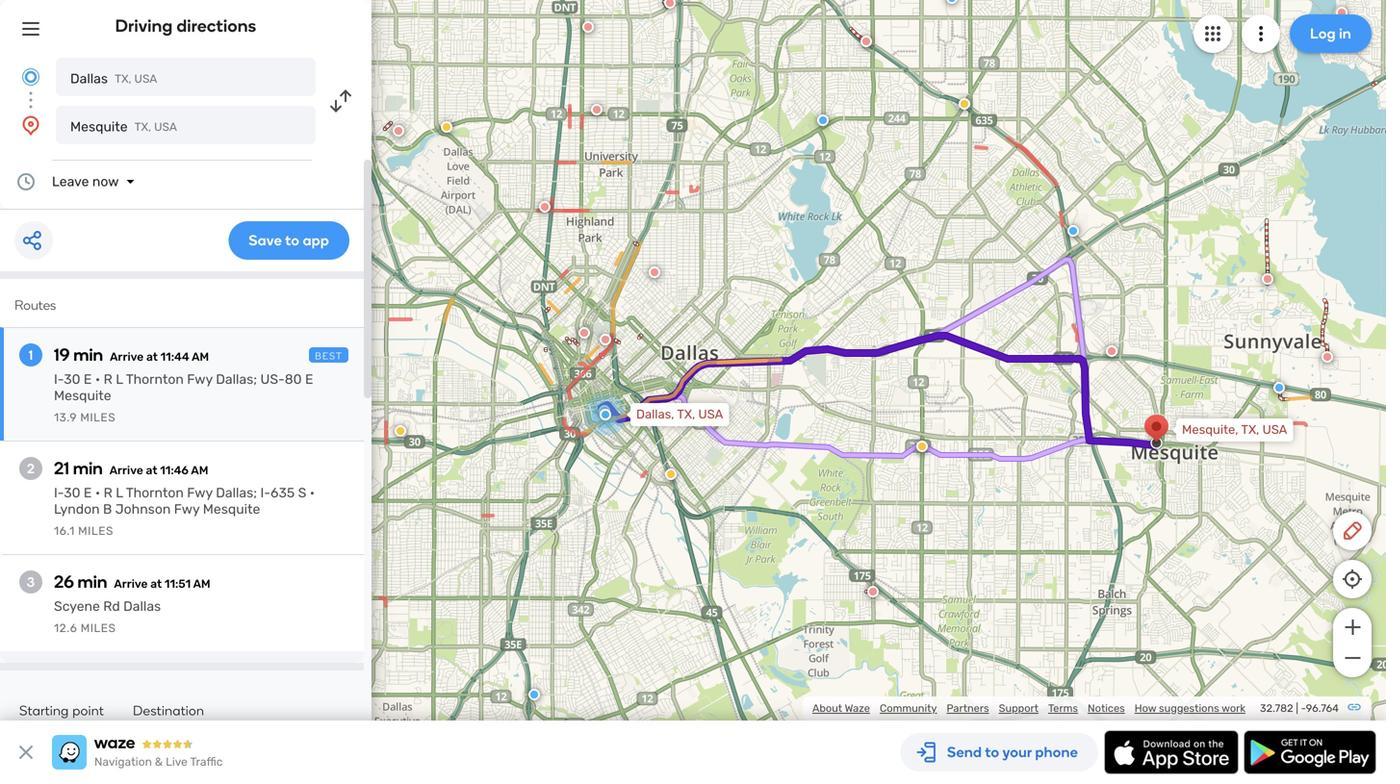 Task type: describe. For each thing, give the bounding box(es) containing it.
32.782
[[1261, 703, 1294, 716]]

navigation
[[94, 756, 152, 770]]

0 horizontal spatial dallas
[[70, 71, 108, 87]]

e for 21 min
[[84, 485, 92, 501]]

usa right 'mesquite,'
[[1263, 423, 1288, 438]]

best
[[315, 351, 343, 362]]

&
[[155, 756, 163, 770]]

tx, right 'mesquite,'
[[1242, 423, 1260, 438]]

now
[[92, 174, 119, 190]]

mesquite tx, usa
[[70, 119, 177, 135]]

fwy for 19 min
[[187, 372, 213, 388]]

destination button
[[133, 703, 204, 732]]

0 vertical spatial mesquite
[[70, 119, 128, 135]]

• right s
[[310, 485, 315, 501]]

leave
[[52, 174, 89, 190]]

terms
[[1049, 703, 1079, 716]]

link image
[[1347, 700, 1363, 716]]

dallas tx, usa
[[70, 71, 157, 87]]

navigation & live traffic
[[94, 756, 223, 770]]

clock image
[[14, 170, 38, 194]]

32.782 | -96.764
[[1261, 703, 1340, 716]]

30 for 19
[[64, 372, 80, 388]]

about
[[813, 703, 843, 716]]

2
[[27, 461, 35, 477]]

tx, for mesquite
[[134, 120, 151, 134]]

rd
[[103, 599, 120, 615]]

scyene rd dallas 12.6 miles
[[54, 599, 161, 636]]

about waze community partners support terms notices how suggestions work
[[813, 703, 1246, 716]]

partners link
[[947, 703, 990, 716]]

i- for 19
[[54, 372, 64, 388]]

16.1
[[54, 525, 75, 538]]

arrive for 26 min
[[114, 578, 148, 591]]

community
[[880, 703, 938, 716]]

s
[[298, 485, 307, 501]]

96.764
[[1307, 703, 1340, 716]]

at for 21 min
[[146, 464, 157, 478]]

19
[[54, 345, 70, 365]]

i- for 21
[[54, 485, 64, 501]]

13.9
[[54, 411, 77, 425]]

11:46
[[160, 464, 189, 478]]

mesquite,
[[1183, 423, 1239, 438]]

mesquite inside i-30 e • r l thornton fwy dallas; us-80 e mesquite 13.9 miles
[[54, 388, 111, 404]]

0 vertical spatial police image
[[947, 0, 958, 4]]

usa for dallas
[[134, 72, 157, 86]]

11:51
[[165, 578, 191, 591]]

• for 21 min
[[95, 485, 100, 501]]

hazard image
[[959, 98, 971, 110]]

driving
[[115, 15, 173, 36]]

support
[[999, 703, 1039, 716]]

starting point
[[19, 703, 104, 719]]

zoom out image
[[1341, 647, 1365, 670]]

waze
[[845, 703, 871, 716]]

12.6
[[54, 622, 77, 636]]

starting point button
[[19, 703, 104, 734]]

0 horizontal spatial police image
[[529, 690, 540, 701]]

directions
[[177, 15, 257, 36]]

johnson
[[115, 502, 171, 518]]

2 vertical spatial fwy
[[174, 502, 200, 518]]

support link
[[999, 703, 1039, 716]]

1
[[29, 347, 33, 364]]

at for 26 min
[[150, 578, 162, 591]]

fwy for 21 min
[[187, 485, 213, 501]]

point
[[72, 703, 104, 719]]

traffic
[[190, 756, 223, 770]]



Task type: locate. For each thing, give the bounding box(es) containing it.
usa up mesquite tx, usa
[[134, 72, 157, 86]]

min right '21'
[[73, 458, 103, 479]]

arrive inside 21 min arrive at 11:46 am
[[110, 464, 143, 478]]

miles inside scyene rd dallas 12.6 miles
[[81, 622, 116, 636]]

am inside 19 min arrive at 11:44 am
[[192, 351, 209, 364]]

notices link
[[1088, 703, 1126, 716]]

30 for 21
[[64, 485, 80, 501]]

l
[[116, 372, 123, 388], [116, 485, 123, 501]]

usa
[[134, 72, 157, 86], [154, 120, 177, 134], [699, 407, 724, 422], [1263, 423, 1288, 438]]

1 vertical spatial dallas;
[[216, 485, 257, 501]]

at inside 26 min arrive at 11:51 am
[[150, 578, 162, 591]]

-
[[1302, 703, 1307, 716]]

routes
[[14, 297, 56, 313]]

2 vertical spatial min
[[78, 572, 107, 593]]

• up lyndon
[[95, 485, 100, 501]]

dallas; left 635
[[216, 485, 257, 501]]

0 vertical spatial arrive
[[110, 351, 144, 364]]

i-30 e • r l thornton fwy dallas; i-635 s • lyndon b johnson fwy mesquite 16.1 miles
[[54, 485, 315, 538]]

at for 19 min
[[146, 351, 158, 364]]

2 horizontal spatial police image
[[1274, 382, 1286, 394]]

1 vertical spatial am
[[191, 464, 208, 478]]

am for 19 min
[[192, 351, 209, 364]]

am right 11:51
[[193, 578, 211, 591]]

arrive inside 26 min arrive at 11:51 am
[[114, 578, 148, 591]]

i- down 19
[[54, 372, 64, 388]]

am for 21 min
[[191, 464, 208, 478]]

2 vertical spatial police image
[[1274, 382, 1286, 394]]

x image
[[14, 742, 38, 765]]

dallas down 26 min arrive at 11:51 am
[[123, 599, 161, 615]]

1 vertical spatial police image
[[1068, 225, 1080, 237]]

miles
[[80, 411, 116, 425], [78, 525, 114, 538], [81, 622, 116, 636]]

1 vertical spatial min
[[73, 458, 103, 479]]

miles down rd
[[81, 622, 116, 636]]

at left 11:46
[[146, 464, 157, 478]]

1 vertical spatial mesquite
[[54, 388, 111, 404]]

min for 19 min
[[73, 345, 103, 365]]

leave now
[[52, 174, 119, 190]]

1 horizontal spatial police image
[[947, 0, 958, 4]]

1 vertical spatial 30
[[64, 485, 80, 501]]

30 down 19
[[64, 372, 80, 388]]

community link
[[880, 703, 938, 716]]

how suggestions work link
[[1135, 703, 1246, 716]]

0 vertical spatial miles
[[80, 411, 116, 425]]

l down 21 min arrive at 11:46 am
[[116, 485, 123, 501]]

0 vertical spatial police image
[[818, 115, 829, 126]]

how
[[1135, 703, 1157, 716]]

tx, down dallas tx, usa
[[134, 120, 151, 134]]

1 vertical spatial thornton
[[126, 485, 184, 501]]

2 30 from the top
[[64, 485, 80, 501]]

l inside i-30 e • r l thornton fwy dallas; i-635 s • lyndon b johnson fwy mesquite 16.1 miles
[[116, 485, 123, 501]]

l for 19 min
[[116, 372, 123, 388]]

• down 19 min arrive at 11:44 am
[[95, 372, 100, 388]]

0 vertical spatial at
[[146, 351, 158, 364]]

r for 19 min
[[104, 372, 112, 388]]

0 vertical spatial 30
[[64, 372, 80, 388]]

80
[[285, 372, 302, 388]]

tx,
[[115, 72, 132, 86], [134, 120, 151, 134], [677, 407, 696, 422], [1242, 423, 1260, 438]]

arrive up rd
[[114, 578, 148, 591]]

e down 19 min arrive at 11:44 am
[[84, 372, 92, 388]]

arrive up johnson
[[110, 464, 143, 478]]

thornton inside i-30 e • r l thornton fwy dallas; i-635 s • lyndon b johnson fwy mesquite 16.1 miles
[[126, 485, 184, 501]]

0 vertical spatial dallas
[[70, 71, 108, 87]]

2 dallas; from the top
[[216, 485, 257, 501]]

thornton for 19 min
[[126, 372, 184, 388]]

tx, inside mesquite tx, usa
[[134, 120, 151, 134]]

starting
[[19, 703, 69, 719]]

thornton inside i-30 e • r l thornton fwy dallas; us-80 e mesquite 13.9 miles
[[126, 372, 184, 388]]

2 r from the top
[[104, 485, 112, 501]]

thornton for 21 min
[[126, 485, 184, 501]]

0 vertical spatial r
[[104, 372, 112, 388]]

l inside i-30 e • r l thornton fwy dallas; us-80 e mesquite 13.9 miles
[[116, 372, 123, 388]]

1 vertical spatial miles
[[78, 525, 114, 538]]

pencil image
[[1342, 520, 1365, 543]]

police image
[[818, 115, 829, 126], [1068, 225, 1080, 237], [1274, 382, 1286, 394]]

dallas; inside i-30 e • r l thornton fwy dallas; us-80 e mesquite 13.9 miles
[[216, 372, 257, 388]]

suggestions
[[1160, 703, 1220, 716]]

dallas,
[[637, 407, 675, 422]]

mesquite
[[70, 119, 128, 135], [54, 388, 111, 404], [203, 502, 260, 518]]

mesquite down dallas tx, usa
[[70, 119, 128, 135]]

b
[[103, 502, 112, 518]]

r up b
[[104, 485, 112, 501]]

scyene
[[54, 599, 100, 615]]

i- inside i-30 e • r l thornton fwy dallas; us-80 e mesquite 13.9 miles
[[54, 372, 64, 388]]

about waze link
[[813, 703, 871, 716]]

tx, inside dallas tx, usa
[[115, 72, 132, 86]]

0 vertical spatial am
[[192, 351, 209, 364]]

•
[[95, 372, 100, 388], [95, 485, 100, 501], [310, 485, 315, 501]]

1 vertical spatial r
[[104, 485, 112, 501]]

min right 19
[[73, 345, 103, 365]]

driving directions
[[115, 15, 257, 36]]

• inside i-30 e • r l thornton fwy dallas; us-80 e mesquite 13.9 miles
[[95, 372, 100, 388]]

at inside 21 min arrive at 11:46 am
[[146, 464, 157, 478]]

dallas inside scyene rd dallas 12.6 miles
[[123, 599, 161, 615]]

2 thornton from the top
[[126, 485, 184, 501]]

police image
[[947, 0, 958, 4], [529, 690, 540, 701]]

0 vertical spatial dallas;
[[216, 372, 257, 388]]

1 vertical spatial arrive
[[110, 464, 143, 478]]

1 horizontal spatial police image
[[1068, 225, 1080, 237]]

dallas; for 19 min
[[216, 372, 257, 388]]

fwy inside i-30 e • r l thornton fwy dallas; us-80 e mesquite 13.9 miles
[[187, 372, 213, 388]]

3
[[27, 574, 35, 591]]

am inside 21 min arrive at 11:46 am
[[191, 464, 208, 478]]

at inside 19 min arrive at 11:44 am
[[146, 351, 158, 364]]

1 vertical spatial l
[[116, 485, 123, 501]]

r inside i-30 e • r l thornton fwy dallas; i-635 s • lyndon b johnson fwy mesquite 16.1 miles
[[104, 485, 112, 501]]

arrive inside 19 min arrive at 11:44 am
[[110, 351, 144, 364]]

mesquite inside i-30 e • r l thornton fwy dallas; i-635 s • lyndon b johnson fwy mesquite 16.1 miles
[[203, 502, 260, 518]]

dallas, tx, usa mesquite, tx, usa
[[637, 407, 1288, 438]]

0 vertical spatial thornton
[[126, 372, 184, 388]]

fwy
[[187, 372, 213, 388], [187, 485, 213, 501], [174, 502, 200, 518]]

zoom in image
[[1341, 616, 1365, 639]]

live
[[166, 756, 188, 770]]

21 min arrive at 11:46 am
[[54, 458, 208, 479]]

tx, for dallas
[[115, 72, 132, 86]]

us-
[[261, 372, 285, 388]]

am for 26 min
[[193, 578, 211, 591]]

thornton
[[126, 372, 184, 388], [126, 485, 184, 501]]

dallas; for 21 min
[[216, 485, 257, 501]]

mesquite up 13.9
[[54, 388, 111, 404]]

11:44
[[160, 351, 189, 364]]

1 vertical spatial police image
[[529, 690, 540, 701]]

1 l from the top
[[116, 372, 123, 388]]

dallas; inside i-30 e • r l thornton fwy dallas; i-635 s • lyndon b johnson fwy mesquite 16.1 miles
[[216, 485, 257, 501]]

l for 21 min
[[116, 485, 123, 501]]

usa for dallas,
[[699, 407, 724, 422]]

arrive
[[110, 351, 144, 364], [110, 464, 143, 478], [114, 578, 148, 591]]

2 vertical spatial mesquite
[[203, 502, 260, 518]]

30 inside i-30 e • r l thornton fwy dallas; us-80 e mesquite 13.9 miles
[[64, 372, 80, 388]]

min right 26
[[78, 572, 107, 593]]

30 inside i-30 e • r l thornton fwy dallas; i-635 s • lyndon b johnson fwy mesquite 16.1 miles
[[64, 485, 80, 501]]

partners
[[947, 703, 990, 716]]

1 r from the top
[[104, 372, 112, 388]]

r for 21 min
[[104, 485, 112, 501]]

0 vertical spatial l
[[116, 372, 123, 388]]

at
[[146, 351, 158, 364], [146, 464, 157, 478], [150, 578, 162, 591]]

30
[[64, 372, 80, 388], [64, 485, 80, 501]]

road closed image
[[665, 0, 676, 9], [583, 21, 594, 33], [591, 104, 603, 116], [393, 125, 405, 137], [539, 201, 551, 213], [579, 327, 590, 339], [600, 334, 612, 346]]

2 vertical spatial am
[[193, 578, 211, 591]]

dallas;
[[216, 372, 257, 388], [216, 485, 257, 501]]

2 vertical spatial miles
[[81, 622, 116, 636]]

i- up lyndon
[[54, 485, 64, 501]]

am right 11:46
[[191, 464, 208, 478]]

r
[[104, 372, 112, 388], [104, 485, 112, 501]]

usa right 'dallas,'
[[699, 407, 724, 422]]

notices
[[1088, 703, 1126, 716]]

i- left s
[[261, 485, 271, 501]]

dallas
[[70, 71, 108, 87], [123, 599, 161, 615]]

1 dallas; from the top
[[216, 372, 257, 388]]

635
[[271, 485, 295, 501]]

min for 21 min
[[73, 458, 103, 479]]

miles inside i-30 e • r l thornton fwy dallas; i-635 s • lyndon b johnson fwy mesquite 16.1 miles
[[78, 525, 114, 538]]

usa down dallas tx, usa
[[154, 120, 177, 134]]

2 vertical spatial arrive
[[114, 578, 148, 591]]

current location image
[[19, 65, 42, 89]]

road closed image
[[861, 36, 873, 47], [649, 267, 661, 278], [1263, 274, 1274, 285], [1107, 346, 1118, 357], [1322, 352, 1334, 363], [599, 405, 611, 417], [868, 587, 879, 598]]

19 min arrive at 11:44 am
[[54, 345, 209, 365]]

1 vertical spatial at
[[146, 464, 157, 478]]

0 horizontal spatial police image
[[818, 115, 829, 126]]

1 thornton from the top
[[126, 372, 184, 388]]

usa inside dallas tx, usa
[[134, 72, 157, 86]]

tx, for dallas,
[[677, 407, 696, 422]]

2 vertical spatial at
[[150, 578, 162, 591]]

1 horizontal spatial dallas
[[123, 599, 161, 615]]

|
[[1297, 703, 1299, 716]]

1 vertical spatial dallas
[[123, 599, 161, 615]]

0 vertical spatial fwy
[[187, 372, 213, 388]]

miles down b
[[78, 525, 114, 538]]

hazard image
[[441, 121, 453, 133], [395, 426, 406, 437], [917, 441, 928, 453], [665, 469, 677, 481]]

l down 19 min arrive at 11:44 am
[[116, 372, 123, 388]]

usa for mesquite
[[154, 120, 177, 134]]

thornton down 11:44
[[126, 372, 184, 388]]

am inside 26 min arrive at 11:51 am
[[193, 578, 211, 591]]

e for 19 min
[[84, 372, 92, 388]]

miles right 13.9
[[80, 411, 116, 425]]

i-30 e • r l thornton fwy dallas; us-80 e mesquite 13.9 miles
[[54, 372, 313, 425]]

e right 80
[[305, 372, 313, 388]]

26
[[54, 572, 74, 593]]

• for 19 min
[[95, 372, 100, 388]]

work
[[1222, 703, 1246, 716]]

r inside i-30 e • r l thornton fwy dallas; us-80 e mesquite 13.9 miles
[[104, 372, 112, 388]]

at left 11:44
[[146, 351, 158, 364]]

tx, right 'dallas,'
[[677, 407, 696, 422]]

min for 26 min
[[78, 572, 107, 593]]

2 l from the top
[[116, 485, 123, 501]]

i-
[[54, 372, 64, 388], [54, 485, 64, 501], [261, 485, 271, 501]]

destination
[[133, 703, 204, 719]]

am right 11:44
[[192, 351, 209, 364]]

0 vertical spatial min
[[73, 345, 103, 365]]

thornton up johnson
[[126, 485, 184, 501]]

30 up lyndon
[[64, 485, 80, 501]]

21
[[54, 458, 69, 479]]

arrive for 19 min
[[110, 351, 144, 364]]

mesquite right johnson
[[203, 502, 260, 518]]

terms link
[[1049, 703, 1079, 716]]

1 30 from the top
[[64, 372, 80, 388]]

1 vertical spatial fwy
[[187, 485, 213, 501]]

dallas; left us- on the left
[[216, 372, 257, 388]]

lyndon
[[54, 502, 100, 518]]

e
[[84, 372, 92, 388], [305, 372, 313, 388], [84, 485, 92, 501]]

tx, up mesquite tx, usa
[[115, 72, 132, 86]]

arrive for 21 min
[[110, 464, 143, 478]]

am
[[192, 351, 209, 364], [191, 464, 208, 478], [193, 578, 211, 591]]

26 min arrive at 11:51 am
[[54, 572, 211, 593]]

arrive left 11:44
[[110, 351, 144, 364]]

e up lyndon
[[84, 485, 92, 501]]

usa inside mesquite tx, usa
[[154, 120, 177, 134]]

dallas right current location image
[[70, 71, 108, 87]]

e inside i-30 e • r l thornton fwy dallas; i-635 s • lyndon b johnson fwy mesquite 16.1 miles
[[84, 485, 92, 501]]

r down 19 min arrive at 11:44 am
[[104, 372, 112, 388]]

min
[[73, 345, 103, 365], [73, 458, 103, 479], [78, 572, 107, 593]]

miles inside i-30 e • r l thornton fwy dallas; us-80 e mesquite 13.9 miles
[[80, 411, 116, 425]]

location image
[[19, 114, 42, 137]]

at left 11:51
[[150, 578, 162, 591]]



Task type: vqa. For each thing, say whether or not it's contained in the screenshot.
X icon
yes



